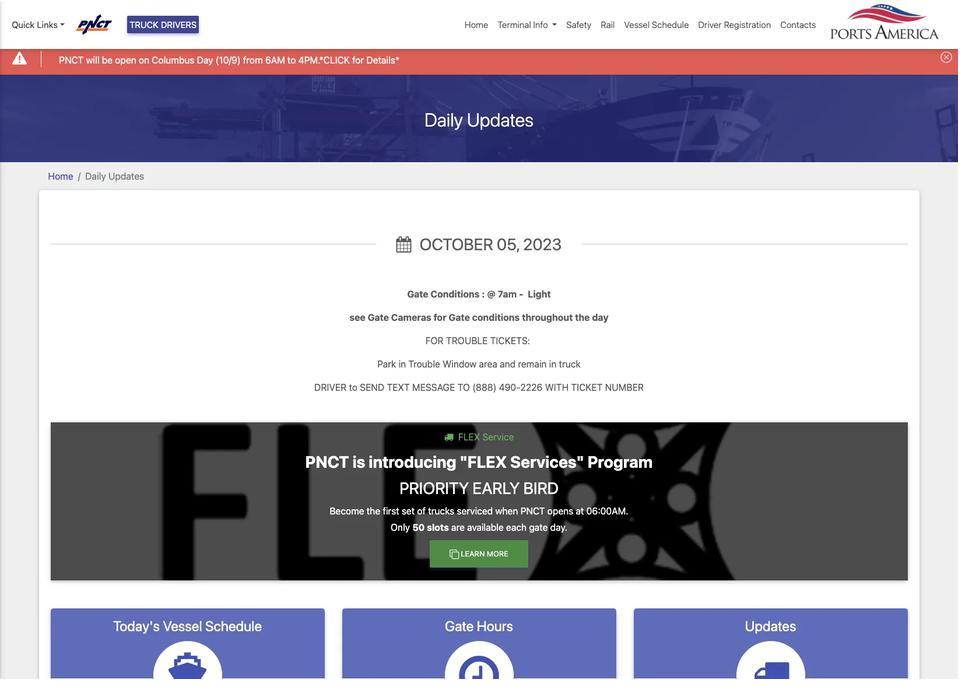 Task type: describe. For each thing, give the bounding box(es) containing it.
number
[[605, 382, 644, 392]]

at
[[576, 506, 584, 517]]

drivers
[[161, 19, 197, 30]]

gate conditions : @ 7am -  light
[[407, 289, 551, 299]]

october
[[420, 234, 493, 254]]

conditions
[[431, 289, 480, 299]]

7am
[[498, 289, 517, 299]]

first
[[383, 506, 399, 517]]

pnct will be open on columbus day (10/9) from 6am to 4pm.*click for details* link
[[59, 53, 400, 67]]

slots
[[427, 522, 449, 533]]

(888)
[[473, 382, 497, 392]]

today's
[[113, 618, 160, 634]]

text
[[387, 382, 410, 392]]

columbus
[[152, 55, 195, 65]]

and
[[500, 359, 516, 369]]

from
[[243, 55, 263, 65]]

for
[[426, 335, 444, 346]]

4pm.*click
[[299, 55, 350, 65]]

gate up the cameras at the top left
[[407, 289, 429, 299]]

only
[[391, 522, 410, 533]]

priority early bird
[[400, 478, 559, 497]]

pnct inside become the first set of trucks serviced when pnct opens at 06:00am. only 50 slots are available each gate day.
[[521, 506, 545, 517]]

trouble
[[446, 335, 488, 346]]

see
[[350, 312, 366, 322]]

links
[[37, 19, 58, 30]]

driver to send text message to (888) 490-2226 with ticket number
[[314, 382, 644, 392]]

cameras
[[391, 312, 432, 322]]

window
[[443, 359, 477, 369]]

1 vertical spatial schedule
[[205, 618, 262, 634]]

open
[[115, 55, 136, 65]]

06:00am.
[[587, 506, 629, 517]]

vessel schedule
[[624, 19, 689, 30]]

registration
[[724, 19, 772, 30]]

0 vertical spatial home link
[[460, 13, 493, 36]]

:
[[482, 289, 485, 299]]

day.
[[551, 522, 568, 533]]

@
[[487, 289, 496, 299]]

gate down the conditions
[[449, 312, 470, 322]]

truck image
[[444, 432, 454, 441]]

for trouble tickets:
[[423, 335, 535, 346]]

flex
[[458, 431, 480, 442]]

be
[[102, 55, 113, 65]]

bird
[[524, 478, 559, 497]]

vessel inside 'link'
[[624, 19, 650, 30]]

pnct for pnct is introducing "flex services" program
[[305, 452, 349, 471]]

info
[[534, 19, 548, 30]]

truck
[[559, 359, 581, 369]]

flex service
[[456, 431, 514, 442]]

1 vertical spatial daily updates
[[85, 171, 144, 181]]

message
[[412, 382, 455, 392]]

1 vertical spatial updates
[[109, 171, 144, 181]]

0 vertical spatial daily
[[425, 108, 463, 130]]

gate right see
[[368, 312, 389, 322]]

safety link
[[562, 13, 596, 36]]

schedule inside vessel schedule 'link'
[[652, 19, 689, 30]]

calendar image
[[396, 236, 412, 253]]

quick links link
[[12, 18, 65, 31]]

to
[[458, 382, 470, 392]]

the inside become the first set of trucks serviced when pnct opens at 06:00am. only 50 slots are available each gate day.
[[367, 506, 381, 517]]

become the first set of trucks serviced when pnct opens at 06:00am. only 50 slots are available each gate day.
[[330, 506, 629, 533]]

terminal info link
[[493, 13, 562, 36]]

on
[[139, 55, 149, 65]]

each
[[506, 522, 527, 533]]

learn
[[461, 550, 485, 558]]

rail
[[601, 19, 615, 30]]

remain
[[518, 359, 547, 369]]

2 in from the left
[[549, 359, 557, 369]]

pnct will be open on columbus day (10/9) from 6am to 4pm.*click for details*
[[59, 55, 400, 65]]

when
[[496, 506, 518, 517]]

2226
[[521, 382, 543, 392]]

opens
[[548, 506, 574, 517]]

driver
[[699, 19, 722, 30]]

hours
[[477, 618, 513, 634]]

1 vertical spatial to
[[349, 382, 358, 392]]

available
[[467, 522, 504, 533]]

quick
[[12, 19, 35, 30]]

service
[[483, 431, 514, 442]]

truck drivers link
[[127, 16, 199, 34]]

0 horizontal spatial home
[[48, 171, 73, 181]]

trucks
[[428, 506, 455, 517]]

-
[[519, 289, 524, 299]]



Task type: vqa. For each thing, say whether or not it's contained in the screenshot.
LEASE
no



Task type: locate. For each thing, give the bounding box(es) containing it.
learn more
[[461, 550, 509, 558]]

50
[[413, 522, 425, 533]]

set
[[402, 506, 415, 517]]

2 vertical spatial pnct
[[521, 506, 545, 517]]

learn more link
[[430, 540, 528, 568]]

daily updates
[[425, 108, 534, 130], [85, 171, 144, 181]]

gate hours
[[445, 618, 513, 634]]

updates
[[467, 108, 534, 130], [109, 171, 144, 181], [745, 618, 797, 634]]

light
[[528, 289, 551, 299]]

1 horizontal spatial daily updates
[[425, 108, 534, 130]]

1 vertical spatial daily
[[85, 171, 106, 181]]

tickets:
[[490, 335, 530, 346]]

1 vertical spatial vessel
[[163, 618, 202, 634]]

1 horizontal spatial for
[[434, 312, 447, 322]]

0 horizontal spatial home link
[[48, 171, 73, 181]]

for up for
[[434, 312, 447, 322]]

send
[[360, 382, 385, 392]]

park in trouble window area and remain in truck
[[378, 359, 581, 369]]

pnct left is
[[305, 452, 349, 471]]

1 horizontal spatial pnct
[[305, 452, 349, 471]]

0 horizontal spatial in
[[399, 359, 406, 369]]

0 horizontal spatial vessel
[[163, 618, 202, 634]]

1 vertical spatial for
[[434, 312, 447, 322]]

throughout
[[522, 312, 573, 322]]

trouble
[[409, 359, 440, 369]]

490-
[[499, 382, 521, 392]]

pnct is introducing "flex services" program
[[305, 452, 653, 471]]

0 vertical spatial daily updates
[[425, 108, 534, 130]]

for inside alert
[[352, 55, 364, 65]]

2 horizontal spatial updates
[[745, 618, 797, 634]]

rail link
[[596, 13, 620, 36]]

to
[[288, 55, 296, 65], [349, 382, 358, 392]]

the left day
[[575, 312, 590, 322]]

6am
[[265, 55, 285, 65]]

services"
[[510, 452, 585, 471]]

0 horizontal spatial daily updates
[[85, 171, 144, 181]]

0 horizontal spatial schedule
[[205, 618, 262, 634]]

0 vertical spatial schedule
[[652, 19, 689, 30]]

driver registration link
[[694, 13, 776, 36]]

for
[[352, 55, 364, 65], [434, 312, 447, 322]]

0 horizontal spatial for
[[352, 55, 364, 65]]

1 horizontal spatial daily
[[425, 108, 463, 130]]

to left send
[[349, 382, 358, 392]]

1 vertical spatial the
[[367, 506, 381, 517]]

terminal
[[498, 19, 531, 30]]

pnct will be open on columbus day (10/9) from 6am to 4pm.*click for details* alert
[[0, 43, 959, 74]]

0 vertical spatial the
[[575, 312, 590, 322]]

1 horizontal spatial to
[[349, 382, 358, 392]]

gate
[[529, 522, 548, 533]]

close image
[[941, 52, 953, 63]]

ticket
[[571, 382, 603, 392]]

conditions
[[472, 312, 520, 322]]

clone image
[[450, 549, 459, 559]]

the left first
[[367, 506, 381, 517]]

day
[[197, 55, 213, 65]]

0 vertical spatial updates
[[467, 108, 534, 130]]

vessel right today's
[[163, 618, 202, 634]]

1 horizontal spatial home link
[[460, 13, 493, 36]]

see gate cameras for gate conditions throughout the day
[[350, 312, 609, 322]]

to right 6am
[[288, 55, 296, 65]]

october 05, 2023
[[416, 234, 562, 254]]

pnct left will
[[59, 55, 84, 65]]

home link
[[460, 13, 493, 36], [48, 171, 73, 181]]

0 vertical spatial home
[[465, 19, 489, 30]]

0 vertical spatial to
[[288, 55, 296, 65]]

0 horizontal spatial daily
[[85, 171, 106, 181]]

are
[[452, 522, 465, 533]]

0 horizontal spatial pnct
[[59, 55, 84, 65]]

vessel schedule link
[[620, 13, 694, 36]]

park
[[378, 359, 396, 369]]

0 horizontal spatial updates
[[109, 171, 144, 181]]

serviced
[[457, 506, 493, 517]]

pnct for pnct will be open on columbus day (10/9) from 6am to 4pm.*click for details*
[[59, 55, 84, 65]]

1 horizontal spatial home
[[465, 19, 489, 30]]

contacts
[[781, 19, 817, 30]]

1 horizontal spatial updates
[[467, 108, 534, 130]]

1 vertical spatial pnct
[[305, 452, 349, 471]]

1 horizontal spatial schedule
[[652, 19, 689, 30]]

more
[[487, 550, 509, 558]]

of
[[417, 506, 426, 517]]

driver registration
[[699, 19, 772, 30]]

truck drivers
[[130, 19, 197, 30]]

contacts link
[[776, 13, 821, 36]]

program
[[588, 452, 653, 471]]

quick links
[[12, 19, 58, 30]]

priority
[[400, 478, 469, 497]]

for left details*
[[352, 55, 364, 65]]

2 horizontal spatial pnct
[[521, 506, 545, 517]]

(10/9)
[[216, 55, 241, 65]]

pnct up gate
[[521, 506, 545, 517]]

become
[[330, 506, 364, 517]]

1 vertical spatial home link
[[48, 171, 73, 181]]

1 horizontal spatial vessel
[[624, 19, 650, 30]]

2 vertical spatial updates
[[745, 618, 797, 634]]

safety
[[567, 19, 592, 30]]

in left truck
[[549, 359, 557, 369]]

1 horizontal spatial in
[[549, 359, 557, 369]]

0 vertical spatial pnct
[[59, 55, 84, 65]]

is
[[353, 452, 365, 471]]

truck
[[130, 19, 159, 30]]

05,
[[497, 234, 520, 254]]

day
[[592, 312, 609, 322]]

gate left hours
[[445, 618, 474, 634]]

0 horizontal spatial to
[[288, 55, 296, 65]]

0 vertical spatial vessel
[[624, 19, 650, 30]]

in
[[399, 359, 406, 369], [549, 359, 557, 369]]

area
[[479, 359, 498, 369]]

1 vertical spatial home
[[48, 171, 73, 181]]

daily
[[425, 108, 463, 130], [85, 171, 106, 181]]

will
[[86, 55, 100, 65]]

pnct inside pnct will be open on columbus day (10/9) from 6am to 4pm.*click for details* link
[[59, 55, 84, 65]]

2023
[[523, 234, 562, 254]]

0 vertical spatial for
[[352, 55, 364, 65]]

in right park
[[399, 359, 406, 369]]

to inside alert
[[288, 55, 296, 65]]

home
[[465, 19, 489, 30], [48, 171, 73, 181]]

1 horizontal spatial the
[[575, 312, 590, 322]]

"flex
[[460, 452, 507, 471]]

vessel
[[624, 19, 650, 30], [163, 618, 202, 634]]

driver
[[314, 382, 347, 392]]

details*
[[367, 55, 400, 65]]

0 horizontal spatial the
[[367, 506, 381, 517]]

introducing
[[369, 452, 457, 471]]

vessel right rail
[[624, 19, 650, 30]]

terminal info
[[498, 19, 548, 30]]

the
[[575, 312, 590, 322], [367, 506, 381, 517]]

1 in from the left
[[399, 359, 406, 369]]



